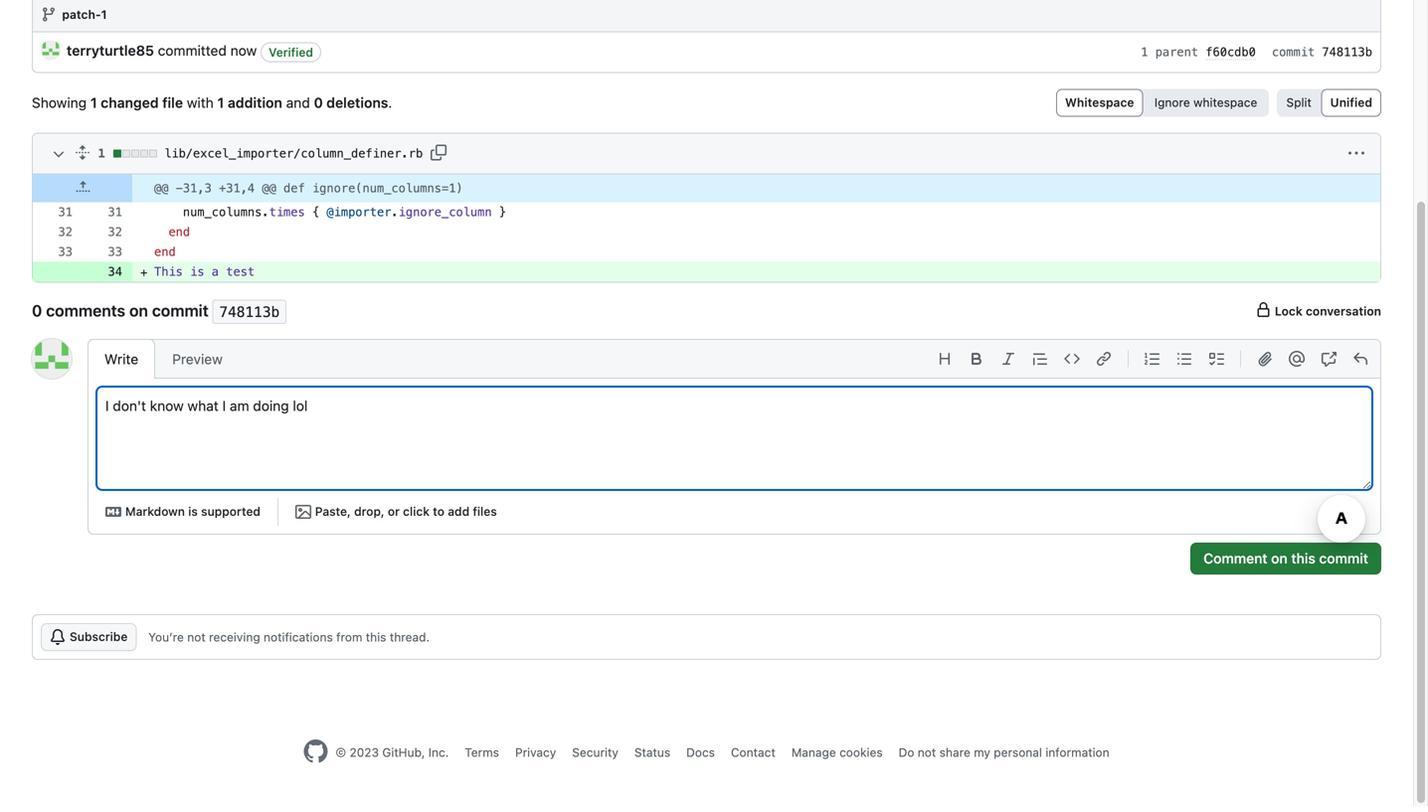Task type: describe. For each thing, give the bounding box(es) containing it.
docs link
[[686, 746, 715, 760]]

privacy
[[515, 746, 556, 760]]

split
[[1287, 96, 1312, 110]]

ignore whitespace
[[1155, 96, 1258, 110]]

personal
[[994, 746, 1042, 760]]

file
[[162, 95, 183, 111]]

paste,
[[315, 505, 351, 518]]

click
[[403, 505, 430, 518]]

2023
[[350, 746, 379, 760]]

subscribe button
[[41, 623, 137, 651]]

{
[[312, 206, 319, 219]]

cookies
[[840, 746, 883, 760]]

this inside button
[[1291, 550, 1316, 567]]

add
[[448, 505, 470, 518]]

1 @@ from the left
[[154, 182, 169, 196]]

@@ -31,3 +31,4 @@ def ignore(num_columns=1)
[[154, 182, 463, 196]]

cross reference image
[[1321, 351, 1337, 367]]

lock conversation button
[[1256, 303, 1381, 320]]

terryturtle85
[[67, 42, 154, 59]]

not for you're
[[187, 630, 206, 644]]

add a comment tab list
[[88, 339, 240, 379]]

to
[[433, 505, 445, 518]]

whitespace button
[[1059, 92, 1140, 114]]

terryturtle85 link
[[67, 42, 154, 59]]

supported
[[201, 505, 261, 518]]

do not share my personal information button
[[899, 744, 1110, 762]]

receiving
[[209, 630, 260, 644]]

write button
[[88, 339, 155, 379]]

bold image
[[969, 351, 985, 367]]

not for do
[[918, 746, 936, 760]]

and
[[286, 95, 310, 111]]

this is a test
[[154, 265, 255, 279]]

paste, drop, or click to add files
[[315, 505, 497, 518]]

1 right expand all icon
[[98, 147, 112, 161]]

expand up image
[[75, 180, 91, 196]]

privacy link
[[515, 746, 556, 760]]

f60cdb0
[[1206, 45, 1256, 59]]

drop,
[[354, 505, 385, 518]]

ignore
[[1155, 96, 1190, 110]]

1 right showing
[[90, 95, 97, 111]]

patch-1
[[62, 8, 107, 22]]

from
[[336, 630, 362, 644]]

docs
[[686, 746, 715, 760]]

num_columns . times { @importer . ignore_column }
[[183, 206, 506, 219]]

comments
[[46, 302, 125, 320]]

notifications
[[264, 630, 333, 644]]

preview
[[172, 351, 223, 367]]

now
[[230, 42, 257, 59]]

comment on this commit
[[1204, 550, 1369, 567]]

© 2023 github, inc.
[[336, 746, 449, 760]]

31,3
[[183, 182, 212, 196]]

comment on this commit button
[[1191, 543, 1381, 575]]

  text field inside write tab panel
[[97, 388, 1372, 489]]

security link
[[572, 746, 619, 760]]

ignore(num_columns=1)
[[312, 182, 463, 196]]

a
[[212, 265, 219, 279]]

terryturtle85 committed now
[[67, 42, 257, 59]]

show options image
[[1349, 146, 1365, 162]]

write tab panel
[[89, 387, 1380, 534]]

terms link
[[465, 746, 499, 760]]

lock
[[1275, 305, 1303, 319]]

showing
[[32, 95, 87, 111]]

@terryturtle85 image
[[41, 40, 61, 60]]

share
[[940, 746, 971, 760]]

with
[[187, 95, 214, 111]]

heading image
[[937, 351, 953, 367]]

verified button
[[261, 42, 321, 62]]

this
[[154, 265, 183, 279]]

on inside comment on this commit button
[[1271, 550, 1288, 567]]

subscribe
[[70, 630, 128, 644]]

paperclip image
[[1257, 351, 1273, 367]]

or
[[388, 505, 400, 518]]

preview button
[[155, 339, 240, 379]]

+31,4
[[219, 182, 255, 196]]

git branch image
[[41, 7, 57, 23]]

deletions
[[326, 95, 388, 111]]

patch-
[[62, 8, 101, 22]]

code image
[[1064, 351, 1080, 367]]

status link
[[634, 746, 671, 760]]

toggle diff contents image
[[51, 147, 67, 163]]

markdown
[[125, 505, 185, 518]]

list ordered image
[[1145, 351, 1161, 367]]

do
[[899, 746, 914, 760]]

link image
[[1096, 351, 1112, 367]]

test
[[226, 265, 255, 279]]

1 vertical spatial end
[[154, 245, 176, 259]]

1 parent f60cdb0
[[1141, 45, 1256, 59]]



Task type: locate. For each thing, give the bounding box(es) containing it.
1 right with
[[217, 95, 224, 111]]

my
[[974, 746, 991, 760]]

is for markdown
[[188, 505, 198, 518]]

0 comments     on commit 748113b
[[32, 302, 280, 320]]

patch-1 link
[[62, 8, 107, 22]]

changed
[[101, 95, 159, 111]]

on up write button
[[129, 302, 148, 320]]

}
[[499, 206, 506, 219]]

0 left comments
[[32, 302, 42, 320]]

0 horizontal spatial commit
[[152, 302, 209, 320]]

num_columns
[[183, 206, 262, 219]]

copy image
[[431, 145, 447, 161]]

manage
[[792, 746, 836, 760]]

2 horizontal spatial commit
[[1319, 550, 1369, 567]]

1 horizontal spatial @@
[[262, 182, 276, 196]]

commit
[[1272, 45, 1315, 59], [152, 302, 209, 320], [1319, 550, 1369, 567]]

0 horizontal spatial on
[[129, 302, 148, 320]]

you're not receiving notifications from this thread.
[[148, 630, 430, 644]]

0 horizontal spatial @@
[[154, 182, 169, 196]]

markdown is supported link
[[96, 498, 270, 526]]

1 horizontal spatial this
[[1291, 550, 1316, 567]]

.
[[388, 95, 392, 111], [262, 206, 269, 219], [391, 206, 398, 219]]

paste, drop, or click to add files button
[[286, 498, 506, 526]]

@@ left def
[[262, 182, 276, 196]]

homepage image
[[304, 740, 328, 764]]

@@ left "-"
[[154, 182, 169, 196]]

times
[[269, 206, 305, 219]]

. up ignore(num_columns=1)
[[388, 95, 392, 111]]

is left supported
[[188, 505, 198, 518]]

committed
[[158, 42, 227, 59]]

0 vertical spatial is
[[190, 265, 204, 279]]

0 horizontal spatial not
[[187, 630, 206, 644]]

1 left parent
[[1141, 45, 1148, 59]]

-
[[176, 182, 183, 196]]

diff view list
[[1277, 89, 1381, 117]]

not right do
[[918, 746, 936, 760]]

lock conversation
[[1272, 305, 1381, 319]]

is for this
[[190, 265, 204, 279]]

mention image
[[1289, 351, 1305, 367]]

748113b down 'test'
[[219, 304, 280, 320]]

1 vertical spatial this
[[366, 630, 386, 644]]

on
[[129, 302, 148, 320], [1271, 550, 1288, 567]]

1 horizontal spatial on
[[1271, 550, 1288, 567]]

not right you're
[[187, 630, 206, 644]]

markdown is supported
[[125, 505, 261, 518]]

1 horizontal spatial 0
[[314, 95, 323, 111]]

1 horizontal spatial 748113b
[[1322, 45, 1373, 59]]

split button
[[1280, 92, 1318, 114]]

1 vertical spatial on
[[1271, 550, 1288, 567]]

not inside do not share my personal information button
[[918, 746, 936, 760]]

verified
[[269, 45, 313, 59]]

is inside 'link'
[[188, 505, 198, 518]]

1 horizontal spatial not
[[918, 746, 936, 760]]

748113b up unified
[[1322, 45, 1373, 59]]

list unordered image
[[1177, 351, 1193, 367]]

0 vertical spatial 0
[[314, 95, 323, 111]]

inc.
[[428, 746, 449, 760]]

thread.
[[390, 630, 430, 644]]

expand all image
[[75, 145, 91, 161]]

0
[[314, 95, 323, 111], [32, 302, 42, 320]]

tasklist image
[[1208, 351, 1224, 367]]

0 vertical spatial 748113b
[[1322, 45, 1373, 59]]

bell image
[[50, 629, 66, 645]]

©
[[336, 746, 346, 760]]

1 vertical spatial not
[[918, 746, 936, 760]]

. down ignore(num_columns=1)
[[391, 206, 398, 219]]

whitespace list
[[1056, 89, 1269, 117]]

commit 748113b
[[1272, 45, 1373, 59]]

italic image
[[1001, 351, 1016, 367]]

information
[[1046, 746, 1110, 760]]

this right comment
[[1291, 550, 1316, 567]]

0 right and
[[314, 95, 323, 111]]

ignore whitespace button
[[1146, 92, 1266, 114]]

1 vertical spatial 0
[[32, 302, 42, 320]]

def
[[283, 182, 305, 196]]

write
[[104, 351, 138, 367]]

contact
[[731, 746, 776, 760]]

0 vertical spatial this
[[1291, 550, 1316, 567]]

2 vertical spatial commit
[[1319, 550, 1369, 567]]

contact link
[[731, 746, 776, 760]]

showing 1 changed file with 1 addition and 0 deletions .
[[32, 95, 392, 111]]

commit for on
[[152, 302, 209, 320]]

0 horizontal spatial 0
[[32, 302, 42, 320]]

markdown image
[[105, 504, 121, 520]]

comment
[[1204, 550, 1268, 567]]

unified
[[1330, 96, 1373, 110]]

this right from
[[366, 630, 386, 644]]

748113b inside 0 comments     on commit 748113b
[[219, 304, 280, 320]]

manage cookies
[[792, 746, 883, 760]]

0 vertical spatial on
[[129, 302, 148, 320]]

conversation
[[1306, 305, 1381, 319]]

addition
[[228, 95, 282, 111]]

0 vertical spatial commit
[[1272, 45, 1315, 59]]

lib/excel_importer/column_definer.rb
[[164, 147, 423, 161]]

whitespace
[[1194, 96, 1258, 110]]

whitespace
[[1065, 96, 1134, 110]]

1 horizontal spatial commit
[[1272, 45, 1315, 59]]

. down @@ -31,3 +31,4 @@ def ignore(num_columns=1)
[[262, 206, 269, 219]]

0 horizontal spatial 748113b
[[219, 304, 280, 320]]

1
[[101, 8, 107, 22], [1141, 45, 1148, 59], [90, 95, 97, 111], [217, 95, 224, 111], [98, 147, 112, 161]]

parent
[[1155, 45, 1199, 59]]

lock image
[[1256, 303, 1272, 319]]

2 @@ from the left
[[262, 182, 276, 196]]

on right comment
[[1271, 550, 1288, 567]]

f60cdb0 link
[[1206, 45, 1256, 60]]

1 vertical spatial 748113b
[[219, 304, 280, 320]]

  text field
[[97, 388, 1372, 489]]

status
[[634, 746, 671, 760]]

lib/excel_importer/column_definer.rb link
[[164, 138, 423, 170]]

not
[[187, 630, 206, 644], [918, 746, 936, 760]]

reply image
[[1353, 351, 1369, 367]]

you're
[[148, 630, 184, 644]]

0 vertical spatial end
[[169, 225, 190, 239]]

0 vertical spatial not
[[187, 630, 206, 644]]

do not share my personal information
[[899, 746, 1110, 760]]

commit for this
[[1319, 550, 1369, 567]]

0 horizontal spatial this
[[366, 630, 386, 644]]

is left a
[[190, 265, 204, 279]]

manage cookies button
[[792, 744, 883, 762]]

quote image
[[1032, 351, 1048, 367]]

1 vertical spatial is
[[188, 505, 198, 518]]

terms
[[465, 746, 499, 760]]

unified button
[[1324, 92, 1378, 114]]

files
[[473, 505, 497, 518]]

end
[[169, 225, 190, 239], [154, 245, 176, 259]]

image image
[[295, 504, 311, 520]]

1 vertical spatial commit
[[152, 302, 209, 320]]

commit inside button
[[1319, 550, 1369, 567]]

1 up terryturtle85 link
[[101, 8, 107, 22]]

@terryturtle85 image
[[32, 339, 72, 379]]

ignore_column
[[398, 206, 492, 219]]



Task type: vqa. For each thing, say whether or not it's contained in the screenshot.
bottom More
no



